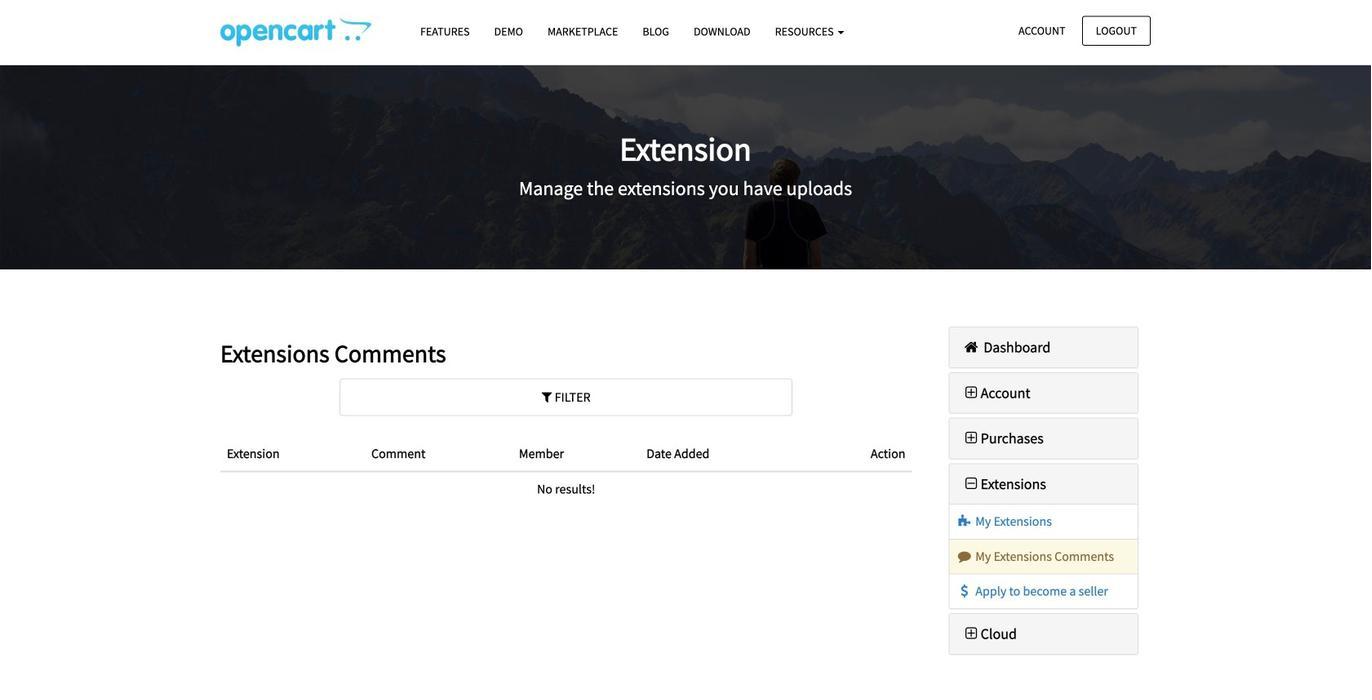 Task type: describe. For each thing, give the bounding box(es) containing it.
puzzle piece image
[[957, 515, 973, 528]]

usd image
[[957, 585, 973, 598]]

plus square o image
[[962, 431, 981, 445]]

opencart - extensions image
[[220, 17, 372, 47]]



Task type: vqa. For each thing, say whether or not it's contained in the screenshot.
MINUS SQUARE O icon
yes



Task type: locate. For each thing, give the bounding box(es) containing it.
0 vertical spatial plus square o image
[[962, 385, 981, 400]]

comment image
[[957, 550, 973, 563]]

filter image
[[542, 391, 552, 404]]

plus square o image up plus square o icon
[[962, 385, 981, 400]]

1 plus square o image from the top
[[962, 385, 981, 400]]

2 plus square o image from the top
[[962, 626, 981, 641]]

plus square o image
[[962, 385, 981, 400], [962, 626, 981, 641]]

home image
[[962, 340, 981, 354]]

minus square o image
[[962, 476, 981, 491]]

1 vertical spatial plus square o image
[[962, 626, 981, 641]]

plus square o image down the usd icon
[[962, 626, 981, 641]]



